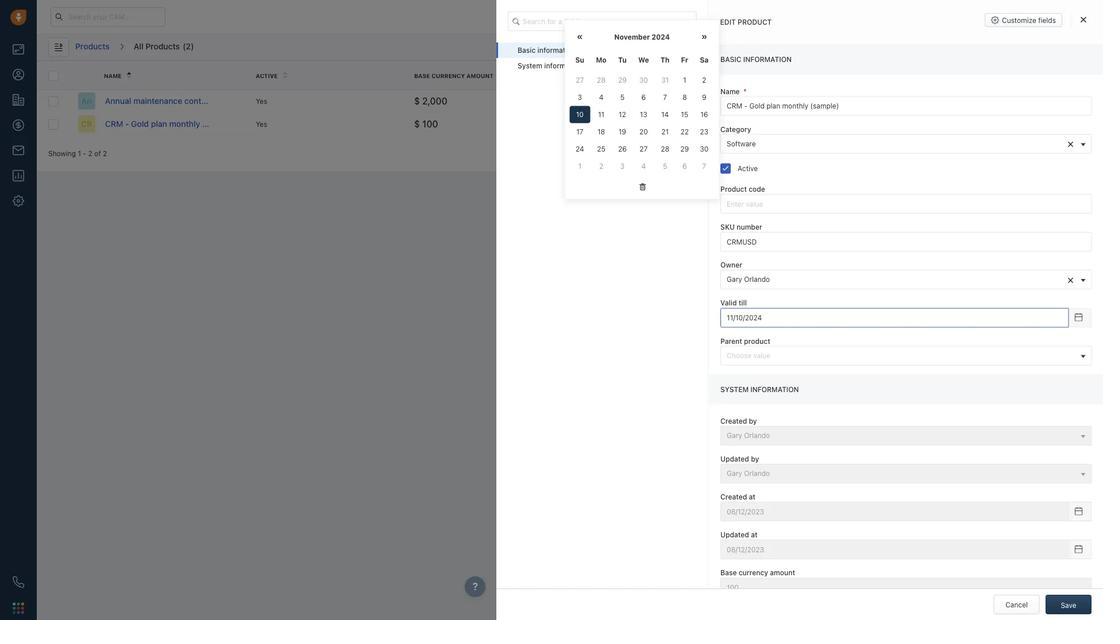 Task type: vqa. For each thing, say whether or not it's contained in the screenshot.


Task type: locate. For each thing, give the bounding box(es) containing it.
2 3 months ago from the top
[[731, 120, 776, 128]]

0 horizontal spatial basic
[[518, 46, 536, 54]]

1 products from the left
[[75, 42, 110, 51]]

november
[[615, 33, 650, 41]]

30 down we at the top right of the page
[[640, 76, 648, 84]]

1 horizontal spatial software
[[727, 140, 756, 148]]

29 down tu
[[618, 76, 627, 84]]

valid
[[721, 299, 737, 307]]

1 horizontal spatial currency
[[739, 569, 768, 578]]

1 horizontal spatial base
[[721, 569, 737, 578]]

crm - gold plan monthly (sample)
[[105, 119, 236, 129]]

30 down 23
[[700, 145, 709, 153]]

0 horizontal spatial 28
[[597, 76, 606, 84]]

name up annual
[[104, 72, 122, 79]]

software
[[573, 120, 602, 128], [727, 140, 756, 148]]

choose value
[[727, 352, 771, 360]]

category down su
[[573, 72, 605, 79]]

0 vertical spatial ×
[[1067, 137, 1074, 150]]

2 horizontal spatial 1
[[683, 76, 687, 84]]

base up the $ 2,000 on the top of page
[[414, 72, 430, 79]]

information up su
[[538, 46, 576, 54]]

phone element
[[7, 571, 30, 594]]

0 vertical spatial 3 months ago
[[731, 97, 776, 105]]

created up updated at
[[721, 493, 747, 501]]

Search your CRM... text field
[[51, 7, 166, 27]]

1 horizontal spatial basic information
[[721, 56, 792, 64]]

information down previous month image
[[545, 62, 583, 70]]

currency down updated at
[[739, 569, 768, 578]]

0 vertical spatial 27
[[576, 76, 584, 84]]

system information down previous month image
[[518, 62, 583, 70]]

product
[[749, 43, 775, 51], [744, 337, 770, 345]]

3 up 10
[[578, 93, 582, 101]]

product inside × dialog
[[744, 337, 770, 345]]

phone image
[[13, 577, 24, 589]]

edit for edit columns
[[938, 43, 951, 51]]

- left of
[[83, 149, 86, 157]]

0 horizontal spatial base currency amount
[[414, 72, 494, 79]]

1 vertical spatial 3 months ago
[[731, 120, 776, 128]]

currency up 2,000
[[432, 72, 465, 79]]

updated
[[721, 455, 749, 463], [721, 531, 749, 540]]

active
[[256, 72, 278, 79], [738, 164, 758, 173]]

1 horizontal spatial 29
[[681, 145, 689, 153]]

4
[[599, 93, 604, 101], [642, 162, 646, 170]]

yes
[[256, 97, 267, 105], [256, 120, 267, 128]]

$ 2,000
[[414, 96, 448, 106]]

1 gary orlando button from the top
[[721, 426, 1092, 446]]

0 vertical spatial name
[[104, 72, 122, 79]]

updated for updated at
[[721, 531, 749, 540]]

annual
[[105, 96, 131, 106]]

by
[[919, 72, 927, 78], [749, 417, 757, 425], [751, 455, 759, 463]]

0 vertical spatial 7
[[663, 93, 667, 101]]

created at inside × dialog
[[721, 493, 756, 501]]

0 vertical spatial created by
[[890, 72, 927, 78]]

Created_at text field
[[721, 502, 1069, 522]]

1 horizontal spatial base currency amount
[[721, 569, 795, 578]]

0 horizontal spatial name
[[104, 72, 122, 79]]

4 up 11
[[599, 93, 604, 101]]

edit left the columns
[[938, 43, 951, 51]]

software up the product code
[[727, 140, 756, 148]]

1 updated from the top
[[721, 455, 749, 463]]

0 vertical spatial base
[[414, 72, 430, 79]]

1 vertical spatial product
[[744, 337, 770, 345]]

1 vertical spatial ago
[[764, 120, 776, 128]]

1 horizontal spatial 6
[[683, 162, 687, 170]]

products down search your crm... text box
[[75, 42, 110, 51]]

information down value
[[751, 386, 799, 394]]

4 down 20
[[642, 162, 646, 170]]

0 horizontal spatial active
[[256, 72, 278, 79]]

5 up 12
[[621, 93, 625, 101]]

ago for 2,000
[[764, 97, 776, 105]]

at
[[761, 72, 768, 79], [749, 493, 756, 501], [751, 531, 758, 540]]

base currency amount
[[414, 72, 494, 79], [721, 569, 795, 578]]

1 × from the top
[[1067, 137, 1074, 150]]

7
[[663, 93, 667, 101], [703, 162, 707, 170]]

1 horizontal spatial -
[[125, 119, 129, 129]]

edit left product at the top right
[[721, 18, 736, 26]]

amount inside × dialog
[[770, 569, 795, 578]]

1 vertical spatial 1
[[78, 149, 81, 157]]

1 vertical spatial currency
[[739, 569, 768, 578]]

0 horizontal spatial all
[[134, 42, 143, 51]]

13
[[640, 111, 648, 119]]

product inside button
[[749, 43, 775, 51]]

system down choose
[[721, 386, 749, 394]]

2 × from the top
[[1067, 273, 1074, 286]]

SKU number text field
[[721, 232, 1092, 252]]

name inside × dialog
[[721, 87, 740, 95]]

1 horizontal spatial all
[[837, 43, 845, 51]]

2 gary orlando button from the top
[[721, 464, 1092, 484]]

7 down 23
[[703, 162, 707, 170]]

0 vertical spatial updated
[[721, 455, 749, 463]]

su
[[576, 56, 585, 64]]

showing 1 - 2 of 2
[[48, 149, 107, 157]]

0 vertical spatial gary orlando button
[[721, 426, 1092, 446]]

12
[[619, 111, 626, 119]]

0 horizontal spatial 7
[[663, 93, 667, 101]]

yes for $ 100
[[256, 120, 267, 128]]

basic down search image
[[518, 46, 536, 54]]

27
[[576, 76, 584, 84], [640, 145, 648, 153]]

all inside button
[[837, 43, 845, 51]]

17
[[577, 128, 584, 136]]

16
[[701, 111, 708, 119]]

all left categories
[[837, 43, 845, 51]]

system information down value
[[721, 386, 799, 394]]

all down search your crm... text box
[[134, 42, 143, 51]]

Updated_at text field
[[721, 540, 1069, 560]]

customize fields
[[1003, 16, 1057, 24]]

sku
[[721, 223, 735, 231]]

1 down 24 at the top
[[579, 162, 582, 170]]

29 down 22
[[681, 145, 689, 153]]

1 vertical spatial 5
[[663, 162, 668, 170]]

27 down 20
[[640, 145, 648, 153]]

months
[[738, 97, 762, 105], [738, 120, 762, 128]]

basic information down add product
[[721, 56, 792, 64]]

filters button
[[1049, 38, 1092, 57]]

×
[[1067, 137, 1074, 150], [1067, 273, 1074, 286]]

0 vertical spatial 30
[[640, 76, 648, 84]]

add product button
[[728, 38, 781, 57]]

2
[[186, 42, 191, 51], [702, 76, 707, 84], [88, 149, 92, 157], [103, 149, 107, 157], [599, 162, 604, 170]]

customize
[[1003, 16, 1037, 24]]

name
[[104, 72, 122, 79], [721, 87, 740, 95]]

0 vertical spatial basic information
[[518, 46, 576, 54]]

products
[[75, 42, 110, 51], [146, 42, 180, 51]]

information
[[538, 46, 576, 54], [743, 56, 792, 64], [545, 62, 583, 70], [751, 386, 799, 394]]

1 3 months ago from the top
[[731, 97, 776, 105]]

category right 23
[[721, 125, 751, 133]]

created at
[[731, 72, 768, 79], [721, 493, 756, 501]]

2 vertical spatial at
[[751, 531, 758, 540]]

7 up 14
[[663, 93, 667, 101]]

1 vertical spatial base currency amount
[[721, 569, 795, 578]]

add product
[[734, 43, 775, 51]]

22
[[681, 128, 689, 136]]

gary orlando button for created by
[[721, 426, 1092, 446]]

1 yes from the top
[[256, 97, 267, 105]]

1 vertical spatial ×
[[1067, 273, 1074, 286]]

gold
[[131, 119, 149, 129]]

created by up updated by
[[721, 417, 757, 425]]

created by inside × dialog
[[721, 417, 757, 425]]

$ for $ 2,000
[[414, 96, 420, 106]]

created at up *
[[731, 72, 768, 79]]

freshworks switcher image
[[13, 603, 24, 615]]

0 horizontal spatial category
[[573, 72, 605, 79]]

basic information up su
[[518, 46, 576, 54]]

-
[[125, 119, 129, 129], [83, 149, 86, 157]]

3 right 23
[[731, 120, 736, 128]]

100
[[422, 119, 438, 129]]

close image
[[1081, 16, 1087, 23]]

number
[[737, 223, 762, 231]]

edit
[[721, 18, 736, 26], [938, 43, 951, 51]]

3 down 26
[[621, 162, 625, 170]]

(
[[183, 42, 186, 51]]

$
[[414, 96, 420, 106], [414, 119, 420, 129]]

0 horizontal spatial 5
[[621, 93, 625, 101]]

0 vertical spatial currency
[[432, 72, 465, 79]]

parent product
[[721, 337, 770, 345]]

5
[[621, 93, 625, 101], [663, 162, 668, 170]]

1 horizontal spatial category
[[721, 125, 751, 133]]

0 horizontal spatial 29
[[618, 76, 627, 84]]

plan
[[151, 119, 167, 129]]

1 vertical spatial months
[[738, 120, 762, 128]]

1 vertical spatial $
[[414, 119, 420, 129]]

1 months from the top
[[738, 97, 762, 105]]

created
[[890, 72, 917, 78], [731, 72, 759, 79], [721, 417, 747, 425], [721, 493, 747, 501]]

yes for $ 2,000
[[256, 97, 267, 105]]

27 down su
[[576, 76, 584, 84]]

- left gold
[[125, 119, 129, 129]]

$ left 2,000
[[414, 96, 420, 106]]

1 vertical spatial active
[[738, 164, 758, 173]]

system down search image
[[518, 62, 543, 70]]

28 down system information link
[[597, 76, 606, 84]]

software down 10
[[573, 120, 602, 128]]

1 horizontal spatial amount
[[770, 569, 795, 578]]

1 vertical spatial category
[[721, 125, 751, 133]]

edit inside × dialog
[[721, 18, 736, 26]]

1 horizontal spatial edit
[[938, 43, 951, 51]]

created up enter value text box
[[890, 72, 917, 78]]

1 up the 8
[[683, 76, 687, 84]]

by for updated by's gary orlando button
[[751, 455, 759, 463]]

products left (
[[146, 42, 180, 51]]

$ left 100
[[414, 119, 420, 129]]

1 vertical spatial created by
[[721, 417, 757, 425]]

basic down add
[[721, 56, 741, 64]]

0 vertical spatial 5
[[621, 93, 625, 101]]

base down updated at
[[721, 569, 737, 578]]

0 horizontal spatial basic information
[[518, 46, 576, 54]]

(sample) down the contract
[[202, 119, 236, 129]]

name for name
[[104, 72, 122, 79]]

base currency amount down updated at
[[721, 569, 795, 578]]

fr
[[681, 56, 689, 64]]

software inside × dialog
[[727, 140, 756, 148]]

1 vertical spatial at
[[749, 493, 756, 501]]

base currency amount inside × dialog
[[721, 569, 795, 578]]

2 right of
[[103, 149, 107, 157]]

0 vertical spatial base currency amount
[[414, 72, 494, 79]]

basic information inside basic information link
[[518, 46, 576, 54]]

gary for created by
[[727, 432, 742, 440]]

0 vertical spatial 4
[[599, 93, 604, 101]]

$ for $ 100
[[414, 119, 420, 129]]

2 months from the top
[[738, 120, 762, 128]]

name left *
[[721, 87, 740, 95]]

created by up enter value text box
[[890, 72, 927, 78]]

2 up 9
[[702, 76, 707, 84]]

1 horizontal spatial 1
[[579, 162, 582, 170]]

1 horizontal spatial name
[[721, 87, 740, 95]]

created by
[[890, 72, 927, 78], [721, 417, 757, 425]]

0 horizontal spatial created by
[[721, 417, 757, 425]]

1 vertical spatial 7
[[703, 162, 707, 170]]

28 down 21
[[661, 145, 670, 153]]

created at up updated at
[[721, 493, 756, 501]]

1
[[683, 76, 687, 84], [78, 149, 81, 157], [579, 162, 582, 170]]

0 vertical spatial active
[[256, 72, 278, 79]]

gary for updated by
[[727, 470, 742, 478]]

0 horizontal spatial base
[[414, 72, 430, 79]]

2 yes from the top
[[256, 120, 267, 128]]

6 down 22
[[683, 162, 687, 170]]

base currency amount up 2,000
[[414, 72, 494, 79]]

6 up 13
[[642, 93, 646, 101]]

category
[[573, 72, 605, 79], [721, 125, 751, 133]]

2 ago from the top
[[764, 120, 776, 128]]

1 horizontal spatial active
[[738, 164, 758, 173]]

0 horizontal spatial system information
[[518, 62, 583, 70]]

1 ago from the top
[[764, 97, 776, 105]]

None search field
[[508, 11, 697, 31]]

product up value
[[744, 337, 770, 345]]

0 horizontal spatial amount
[[467, 72, 494, 79]]

gary orlando for updated by
[[727, 470, 770, 478]]

2 down "25"
[[599, 162, 604, 170]]

23
[[700, 128, 709, 136]]

1 vertical spatial gary orlando button
[[721, 464, 1092, 484]]

1 vertical spatial -
[[83, 149, 86, 157]]

edit columns
[[938, 43, 980, 51]]

name for name *
[[721, 87, 740, 95]]

1 vertical spatial updated
[[721, 531, 749, 540]]

product right add
[[749, 43, 775, 51]]

valid till
[[721, 299, 747, 307]]

1 horizontal spatial 27
[[640, 145, 648, 153]]

1 vertical spatial base
[[721, 569, 737, 578]]

6
[[642, 93, 646, 101], [683, 162, 687, 170]]

base inside × dialog
[[721, 569, 737, 578]]

1 vertical spatial (sample)
[[202, 119, 236, 129]]

0 horizontal spatial 6
[[642, 93, 646, 101]]

active inside × dialog
[[738, 164, 758, 173]]

2 vertical spatial by
[[751, 455, 759, 463]]

basic information
[[518, 46, 576, 54], [721, 56, 792, 64]]

2 products from the left
[[146, 42, 180, 51]]

ago for 100
[[764, 120, 776, 128]]

amount
[[467, 72, 494, 79], [770, 569, 795, 578]]

1 vertical spatial basic information
[[721, 56, 792, 64]]

25
[[597, 145, 606, 153]]

0 vertical spatial created at
[[731, 72, 768, 79]]

9
[[702, 93, 707, 101]]

× for software
[[1067, 137, 1074, 150]]

0 vertical spatial 6
[[642, 93, 646, 101]]

3 months ago
[[731, 97, 776, 105], [731, 120, 776, 128]]

5 down 21
[[663, 162, 668, 170]]

2 $ from the top
[[414, 119, 420, 129]]

created up updated by
[[721, 417, 747, 425]]

by for created by's gary orlando button
[[749, 417, 757, 425]]

1 horizontal spatial created by
[[890, 72, 927, 78]]

1 right showing
[[78, 149, 81, 157]]

1 vertical spatial name
[[721, 87, 740, 95]]

0 vertical spatial months
[[738, 97, 762, 105]]

edit inside button
[[938, 43, 951, 51]]

2 updated from the top
[[721, 531, 749, 540]]

28
[[597, 76, 606, 84], [661, 145, 670, 153]]

all
[[134, 42, 143, 51], [837, 43, 845, 51]]

product
[[738, 18, 772, 26]]

1 $ from the top
[[414, 96, 420, 106]]

0 vertical spatial 28
[[597, 76, 606, 84]]

1 vertical spatial created at
[[721, 493, 756, 501]]

system
[[518, 62, 543, 70], [721, 386, 749, 394]]

0 vertical spatial $
[[414, 96, 420, 106]]

(sample) right the contract
[[219, 96, 252, 106]]



Task type: describe. For each thing, give the bounding box(es) containing it.
Choose date text field
[[721, 308, 1069, 328]]

choose value button
[[721, 346, 1092, 366]]

2024
[[652, 33, 670, 41]]

november 2024
[[615, 33, 670, 41]]

search image
[[513, 16, 524, 26]]

14
[[662, 111, 669, 119]]

gary orlando button for updated by
[[721, 464, 1092, 484]]

0 horizontal spatial 4
[[599, 93, 604, 101]]

0 vertical spatial 29
[[618, 76, 627, 84]]

26
[[618, 145, 627, 153]]

all categories button
[[830, 38, 917, 57]]

8
[[683, 93, 687, 101]]

$ 100
[[414, 119, 438, 129]]

(sample) inside 'link'
[[202, 119, 236, 129]]

till
[[739, 299, 747, 307]]

10
[[576, 111, 584, 119]]

19
[[619, 128, 627, 136]]

cancel button
[[994, 596, 1040, 615]]

at for updated_at text field
[[751, 531, 758, 540]]

email image
[[990, 12, 998, 22]]

orlando for updated by
[[744, 470, 770, 478]]

- inside 'link'
[[125, 119, 129, 129]]

annual maintenance contract (sample) link
[[105, 95, 252, 107]]

at for created_at "text box"
[[749, 493, 756, 501]]

0 vertical spatial system information
[[518, 62, 583, 70]]

11
[[598, 111, 605, 119]]

mo
[[596, 56, 607, 64]]

2,000
[[422, 96, 448, 106]]

fields
[[1039, 16, 1057, 24]]

choose
[[727, 352, 752, 360]]

product
[[721, 185, 747, 193]]

orlando for created by
[[744, 432, 770, 440]]

1 vertical spatial 6
[[683, 162, 687, 170]]

previous month image
[[577, 33, 583, 41]]

orlando for owner
[[744, 276, 770, 284]]

1 vertical spatial 30
[[700, 145, 709, 153]]

next month image
[[701, 33, 708, 41]]

category inside × dialog
[[721, 125, 751, 133]]

product code
[[721, 185, 765, 193]]

2 up "annual maintenance contract (sample)" on the top
[[186, 42, 191, 51]]

monthly
[[169, 119, 200, 129]]

1 horizontal spatial system information
[[721, 386, 799, 394]]

showing
[[48, 149, 76, 157]]

Search for a field text field
[[508, 11, 697, 31]]

gary for owner
[[727, 276, 742, 284]]

18
[[598, 128, 605, 136]]

1 horizontal spatial 28
[[661, 145, 670, 153]]

Product code text field
[[721, 194, 1092, 214]]

21
[[662, 128, 669, 136]]

Base currency amount number field
[[721, 578, 1092, 598]]

customize fields button
[[985, 13, 1063, 27]]

3 down name *
[[731, 97, 736, 105]]

maintenance
[[573, 97, 614, 105]]

0 vertical spatial category
[[573, 72, 605, 79]]

)
[[191, 42, 194, 51]]

add
[[734, 43, 747, 51]]

3 months ago for $ 100
[[731, 120, 776, 128]]

0 horizontal spatial 30
[[640, 76, 648, 84]]

updated by
[[721, 455, 759, 463]]

tu
[[618, 56, 627, 64]]

15
[[681, 111, 689, 119]]

0 horizontal spatial 1
[[78, 149, 81, 157]]

0 vertical spatial 1
[[683, 76, 687, 84]]

contract
[[184, 96, 217, 106]]

updated for updated by
[[721, 455, 749, 463]]

product for parent product
[[744, 337, 770, 345]]

sku number
[[721, 223, 762, 231]]

system information link
[[497, 58, 709, 74]]

1 vertical spatial 27
[[640, 145, 648, 153]]

currency inside × dialog
[[739, 569, 768, 578]]

edit product
[[721, 18, 772, 26]]

edit for edit product
[[721, 18, 736, 26]]

0 vertical spatial by
[[919, 72, 927, 78]]

we
[[639, 56, 649, 64]]

31
[[662, 76, 669, 84]]

1 vertical spatial 4
[[642, 162, 646, 170]]

2 vertical spatial 1
[[579, 162, 582, 170]]

all for all categories
[[837, 43, 845, 51]]

0 vertical spatial (sample)
[[219, 96, 252, 106]]

all for all products ( 2 )
[[134, 42, 143, 51]]

information down add product
[[743, 56, 792, 64]]

code
[[749, 185, 765, 193]]

basic information link
[[497, 43, 709, 58]]

updated at
[[721, 531, 758, 540]]

sa
[[700, 56, 709, 64]]

2 left of
[[88, 149, 92, 157]]

all categories
[[837, 43, 881, 51]]

24
[[576, 145, 584, 153]]

th
[[661, 56, 670, 64]]

0 horizontal spatial system
[[518, 62, 543, 70]]

0 horizontal spatial software
[[573, 120, 602, 128]]

crm
[[105, 119, 123, 129]]

months for 100
[[738, 120, 762, 128]]

none search field inside × dialog
[[508, 11, 697, 31]]

save button
[[1046, 596, 1092, 615]]

0 horizontal spatial 27
[[576, 76, 584, 84]]

crm - gold plan monthly (sample) link
[[105, 118, 236, 130]]

20
[[640, 128, 648, 136]]

× dialog
[[497, 0, 1104, 621]]

created up *
[[731, 72, 759, 79]]

save
[[1061, 602, 1077, 610]]

value
[[754, 352, 771, 360]]

name *
[[721, 87, 747, 95]]

maintenance
[[133, 96, 182, 106]]

all products ( 2 )
[[134, 42, 194, 51]]

1 vertical spatial basic
[[721, 56, 741, 64]]

gary orlando for owner
[[727, 276, 770, 284]]

gary orlando for created by
[[727, 432, 770, 440]]

columns
[[953, 43, 980, 51]]

edit columns button
[[922, 38, 986, 57]]

parent
[[721, 337, 742, 345]]

of
[[94, 149, 101, 157]]

products link
[[75, 38, 110, 57]]

*
[[743, 87, 747, 95]]

owner
[[721, 261, 742, 269]]

Enter value text field
[[721, 96, 1092, 116]]

categories
[[847, 43, 881, 51]]

0 vertical spatial at
[[761, 72, 768, 79]]

1 vertical spatial system
[[721, 386, 749, 394]]

0 horizontal spatial -
[[83, 149, 86, 157]]

× for gary orlando
[[1067, 273, 1074, 286]]

0 vertical spatial basic
[[518, 46, 536, 54]]

product for add product
[[749, 43, 775, 51]]

filters
[[1066, 43, 1086, 51]]

3 months ago for $ 2,000
[[731, 97, 776, 105]]

months for 2,000
[[738, 97, 762, 105]]

1 horizontal spatial 7
[[703, 162, 707, 170]]

0 vertical spatial amount
[[467, 72, 494, 79]]

annual maintenance contract (sample)
[[105, 96, 252, 106]]

cancel
[[1006, 601, 1028, 609]]



